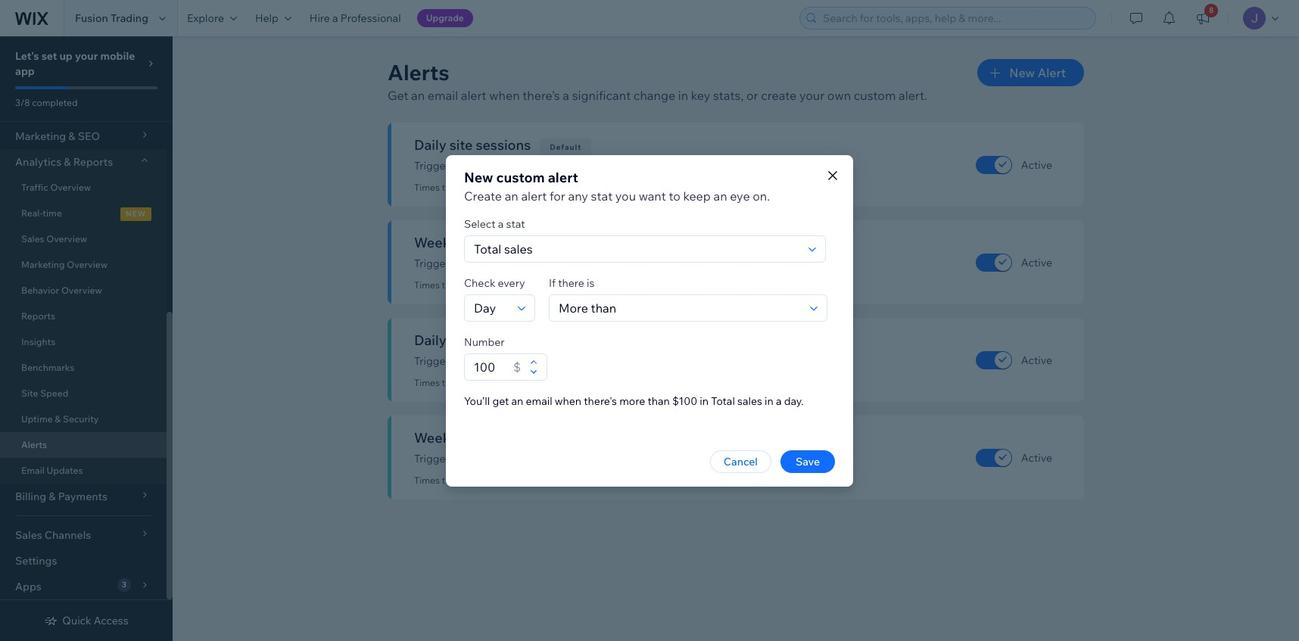 Task type: locate. For each thing, give the bounding box(es) containing it.
significant right there's
[[572, 88, 631, 103]]

trigger: inside the weekly total sales trigger: significant change in weekly total sales.
[[414, 452, 452, 466]]

sessions for daily site sessions
[[476, 136, 531, 154]]

$
[[513, 359, 521, 374]]

0 horizontal spatial your
[[75, 49, 98, 63]]

weekly for weekly total sales trigger: significant change in weekly total sales.
[[414, 429, 461, 447]]

real-
[[21, 207, 43, 219]]

1 vertical spatial stat
[[506, 217, 525, 231]]

times for daily total sales
[[414, 377, 440, 388]]

sessions up trigger: significant change in weekly site sessions.
[[491, 234, 546, 251]]

1 trigger: from the top
[[414, 159, 452, 173]]

times triggered: never triggered up the check every field
[[414, 279, 552, 291]]

email inside alerts get an email alert when there's a significant change in key stats, or create your own custom alert.
[[428, 88, 458, 103]]

0 vertical spatial daily
[[414, 136, 446, 154]]

1 horizontal spatial email
[[526, 394, 553, 408]]

0 vertical spatial daily
[[559, 159, 582, 173]]

0 vertical spatial weekly
[[559, 257, 593, 270]]

new for alert
[[1009, 65, 1035, 80]]

triggered:
[[442, 182, 484, 193], [442, 279, 484, 291], [442, 377, 484, 388], [442, 475, 484, 486]]

1 horizontal spatial reports
[[73, 155, 113, 169]]

1 weekly from the top
[[559, 257, 593, 270]]

1 vertical spatial email
[[526, 394, 553, 408]]

when
[[489, 88, 520, 103], [555, 394, 582, 408]]

1 never from the top
[[486, 182, 510, 193]]

2 triggered: from the top
[[442, 279, 484, 291]]

2 times triggered: never triggered from the top
[[414, 279, 552, 291]]

daily for daily total sales
[[414, 332, 446, 349]]

2 vertical spatial sales
[[497, 429, 530, 447]]

sessions. up you
[[605, 159, 649, 173]]

1 daily from the top
[[559, 159, 582, 173]]

triggered: up the check every field
[[442, 279, 484, 291]]

0 vertical spatial sessions.
[[605, 159, 649, 173]]

trigger: significant change in weekly site sessions.
[[414, 257, 660, 270]]

0 vertical spatial sales
[[482, 332, 515, 349]]

0 horizontal spatial alert
[[461, 88, 487, 103]]

significant up check at the top left
[[455, 257, 506, 270]]

stat right "select"
[[506, 217, 525, 231]]

2 vertical spatial alert
[[521, 188, 547, 203]]

trigger: significant change in daily site sessions.
[[414, 159, 649, 173]]

times triggered: never triggered down the weekly total sales trigger: significant change in weekly total sales.
[[414, 475, 552, 486]]

1 vertical spatial daily
[[559, 354, 582, 368]]

1 vertical spatial new
[[464, 168, 493, 186]]

daily for daily site sessions
[[414, 136, 446, 154]]

1 vertical spatial your
[[800, 88, 825, 103]]

times for daily site sessions
[[414, 182, 440, 193]]

times triggered: never triggered up "select"
[[414, 182, 552, 193]]

site
[[450, 136, 473, 154], [585, 159, 602, 173], [465, 234, 488, 251], [596, 257, 613, 270]]

daily
[[559, 159, 582, 173], [559, 354, 582, 368]]

1 horizontal spatial custom
[[854, 88, 896, 103]]

sessions for weekly site sessions
[[491, 234, 546, 251]]

significant down daily site sessions
[[455, 159, 506, 173]]

alert up daily site sessions
[[461, 88, 487, 103]]

overview
[[50, 182, 91, 193], [46, 233, 87, 245], [67, 259, 108, 270], [61, 285, 102, 296]]

8 button
[[1187, 0, 1220, 36]]

change for weekly site sessions
[[508, 257, 545, 270]]

sessions. up if there is field
[[616, 257, 660, 270]]

weekly up if there is
[[559, 257, 593, 270]]

2 triggered from the top
[[512, 279, 552, 291]]

1 triggered: from the top
[[442, 182, 484, 193]]

1 horizontal spatial your
[[800, 88, 825, 103]]

0 vertical spatial alert
[[461, 88, 487, 103]]

2 trigger: from the top
[[414, 257, 452, 270]]

1 vertical spatial weekly
[[559, 452, 593, 466]]

default for weekly site sessions
[[565, 240, 597, 250]]

2 weekly from the top
[[414, 429, 461, 447]]

2 daily from the top
[[559, 354, 582, 368]]

total up there's
[[585, 354, 607, 368]]

alerts inside alerts get an email alert when there's a significant change in key stats, or create your own custom alert.
[[388, 59, 450, 86]]

never for weekly site sessions
[[486, 279, 510, 291]]

custom inside alerts get an email alert when there's a significant change in key stats, or create your own custom alert.
[[854, 88, 896, 103]]

1 weekly from the top
[[414, 234, 461, 251]]

time
[[43, 207, 62, 219]]

1 active from the top
[[1021, 158, 1052, 172]]

triggered: down the weekly total sales trigger: significant change in weekly total sales.
[[442, 475, 484, 486]]

marketing overview link
[[0, 252, 167, 278]]

change for daily total sales
[[508, 354, 545, 368]]

alert.
[[899, 88, 927, 103]]

3 trigger: from the top
[[414, 354, 452, 368]]

2 times from the top
[[414, 279, 440, 291]]

2 weekly from the top
[[559, 452, 593, 466]]

1 vertical spatial sessions.
[[616, 257, 660, 270]]

stat right any
[[591, 188, 613, 203]]

alerts up email
[[21, 439, 47, 451]]

triggered down trigger: significant change in daily site sessions.
[[512, 182, 552, 193]]

sales up number 'text field'
[[482, 332, 515, 349]]

0 vertical spatial new
[[1009, 65, 1035, 80]]

alerts up get
[[388, 59, 450, 86]]

3 times from the top
[[414, 377, 440, 388]]

when left there's
[[555, 394, 582, 408]]

times
[[414, 182, 440, 193], [414, 279, 440, 291], [414, 377, 440, 388], [414, 475, 440, 486]]

weekly
[[414, 234, 461, 251], [414, 429, 461, 447]]

3 times triggered: never triggered from the top
[[414, 377, 552, 388]]

significant for daily site sessions
[[455, 159, 506, 173]]

overview down marketing overview link
[[61, 285, 102, 296]]

significant
[[572, 88, 631, 103], [455, 159, 506, 173], [455, 257, 506, 270], [455, 354, 506, 368], [455, 452, 506, 466]]

3 triggered from the top
[[512, 377, 552, 388]]

triggered for daily site sessions
[[512, 182, 552, 193]]

alerts get an email alert when there's a significant change in key stats, or create your own custom alert.
[[388, 59, 927, 103]]

never for daily total sales
[[486, 377, 510, 388]]

0 horizontal spatial custom
[[496, 168, 545, 186]]

new inside button
[[1009, 65, 1035, 80]]

0 vertical spatial reports
[[73, 155, 113, 169]]

total up number 'text field'
[[450, 332, 479, 349]]

0 vertical spatial alerts
[[388, 59, 450, 86]]

select
[[464, 217, 496, 231]]

change up every
[[508, 257, 545, 270]]

weekly total sales trigger: significant change in weekly total sales.
[[414, 429, 648, 466]]

new for custom
[[464, 168, 493, 186]]

1 times from the top
[[414, 182, 440, 193]]

times for weekly site sessions
[[414, 279, 440, 291]]

overview for traffic overview
[[50, 182, 91, 193]]

1 vertical spatial sessions
[[491, 234, 546, 251]]

never up select a stat
[[486, 182, 510, 193]]

0 vertical spatial &
[[64, 155, 71, 169]]

for
[[550, 188, 566, 203]]

weekly for weekly site sessions
[[414, 234, 461, 251]]

sessions. for daily site sessions
[[605, 159, 649, 173]]

custom right own
[[854, 88, 896, 103]]

2 never from the top
[[486, 279, 510, 291]]

email right get on the bottom
[[526, 394, 553, 408]]

& right uptime on the left of page
[[55, 413, 61, 425]]

a inside alerts get an email alert when there's a significant change in key stats, or create your own custom alert.
[[563, 88, 569, 103]]

your left own
[[800, 88, 825, 103]]

app
[[15, 64, 35, 78]]

settings link
[[0, 548, 167, 574]]

daily up any
[[559, 159, 582, 173]]

key
[[691, 88, 710, 103]]

an left eye
[[714, 188, 727, 203]]

triggered down trigger: significant change in weekly site sessions.
[[512, 279, 552, 291]]

a left day.
[[776, 394, 782, 408]]

times triggered: never triggered up you'll
[[414, 377, 552, 388]]

settings
[[15, 554, 57, 568]]

overview up marketing overview
[[46, 233, 87, 245]]

If there is field
[[554, 295, 806, 321]]

email right get
[[428, 88, 458, 103]]

0 vertical spatial stat
[[591, 188, 613, 203]]

2 horizontal spatial alert
[[548, 168, 578, 186]]

1 vertical spatial default
[[565, 240, 597, 250]]

change down get on the bottom
[[508, 452, 545, 466]]

up
[[59, 49, 73, 63]]

0 horizontal spatial when
[[489, 88, 520, 103]]

trading
[[111, 11, 148, 25]]

change down daily site sessions
[[508, 159, 545, 173]]

daily right $
[[559, 354, 582, 368]]

your right up
[[75, 49, 98, 63]]

1 vertical spatial custom
[[496, 168, 545, 186]]

4 trigger: from the top
[[414, 452, 452, 466]]

check every
[[464, 276, 525, 290]]

significant for daily total sales
[[455, 354, 506, 368]]

help button
[[246, 0, 300, 36]]

traffic overview link
[[0, 175, 167, 201]]

alerts inside sidebar element
[[21, 439, 47, 451]]

overview for marketing overview
[[67, 259, 108, 270]]

on.
[[753, 188, 770, 203]]

save button
[[781, 450, 835, 473]]

& for analytics
[[64, 155, 71, 169]]

never up get on the bottom
[[486, 377, 510, 388]]

0 vertical spatial sessions
[[476, 136, 531, 154]]

change left key
[[634, 88, 676, 103]]

reports
[[73, 155, 113, 169], [21, 310, 55, 322]]

new custom alert create an alert for any stat you want to keep an eye on.
[[464, 168, 770, 203]]

new
[[126, 209, 146, 219]]

overview down analytics & reports at the top
[[50, 182, 91, 193]]

new up the create
[[464, 168, 493, 186]]

0 horizontal spatial reports
[[21, 310, 55, 322]]

0 vertical spatial your
[[75, 49, 98, 63]]

significant down you'll
[[455, 452, 506, 466]]

0 vertical spatial email
[[428, 88, 458, 103]]

a right there's
[[563, 88, 569, 103]]

1 vertical spatial sales.
[[620, 452, 648, 466]]

custom up the create
[[496, 168, 545, 186]]

speed
[[40, 388, 68, 399]]

total
[[450, 332, 479, 349], [585, 354, 607, 368], [465, 429, 494, 447], [596, 452, 618, 466]]

0 horizontal spatial alerts
[[21, 439, 47, 451]]

4 never from the top
[[486, 475, 510, 486]]

1 vertical spatial &
[[55, 413, 61, 425]]

1 horizontal spatial alerts
[[388, 59, 450, 86]]

custom
[[854, 88, 896, 103], [496, 168, 545, 186]]

analytics
[[15, 155, 61, 169]]

sales. down you'll get an email when there's more than $100 in total sales in a day.
[[620, 452, 648, 466]]

sessions
[[476, 136, 531, 154], [491, 234, 546, 251]]

1 vertical spatial daily
[[414, 332, 446, 349]]

3 triggered: from the top
[[442, 377, 484, 388]]

quick access
[[62, 614, 128, 628]]

alerts
[[388, 59, 450, 86], [21, 439, 47, 451]]

3 active from the top
[[1021, 353, 1052, 367]]

1 daily from the top
[[414, 136, 446, 154]]

2 active from the top
[[1021, 256, 1052, 269]]

own
[[827, 88, 851, 103]]

sales. up more
[[609, 354, 637, 368]]

eye
[[730, 188, 750, 203]]

0 horizontal spatial new
[[464, 168, 493, 186]]

reports up the insights
[[21, 310, 55, 322]]

0 vertical spatial custom
[[854, 88, 896, 103]]

when left there's
[[489, 88, 520, 103]]

weekly inside the weekly total sales trigger: significant change in weekly total sales.
[[414, 429, 461, 447]]

0 horizontal spatial stat
[[506, 217, 525, 231]]

let's set up your mobile app
[[15, 49, 135, 78]]

email
[[428, 88, 458, 103], [526, 394, 553, 408]]

default up trigger: significant change in daily site sessions.
[[550, 142, 582, 152]]

sales overview
[[21, 233, 87, 245]]

triggered for daily total sales
[[512, 377, 552, 388]]

professional
[[341, 11, 401, 25]]

1 triggered from the top
[[512, 182, 552, 193]]

save
[[796, 455, 820, 468]]

an inside alerts get an email alert when there's a significant change in key stats, or create your own custom alert.
[[411, 88, 425, 103]]

number
[[464, 335, 505, 349]]

alert left 'for'
[[521, 188, 547, 203]]

real-time
[[21, 207, 62, 219]]

reports link
[[0, 304, 167, 329]]

triggered: up you'll
[[442, 377, 484, 388]]

significant down number at the bottom of page
[[455, 354, 506, 368]]

weekly inside the weekly total sales trigger: significant change in weekly total sales.
[[559, 452, 593, 466]]

active for weekly site sessions
[[1021, 256, 1052, 269]]

stat
[[591, 188, 613, 203], [506, 217, 525, 231]]

reports up the traffic overview link
[[73, 155, 113, 169]]

Check every field
[[469, 295, 513, 321]]

1 vertical spatial weekly
[[414, 429, 461, 447]]

overview for sales overview
[[46, 233, 87, 245]]

sales down get on the bottom
[[497, 429, 530, 447]]

sidebar element
[[0, 0, 173, 641]]

1 vertical spatial alerts
[[21, 439, 47, 451]]

never up the check every field
[[486, 279, 510, 291]]

new
[[1009, 65, 1035, 80], [464, 168, 493, 186]]

triggered down the weekly total sales trigger: significant change in weekly total sales.
[[512, 475, 552, 486]]

total down there's
[[596, 452, 618, 466]]

change for daily site sessions
[[508, 159, 545, 173]]

every
[[498, 276, 525, 290]]

behavior overview link
[[0, 278, 167, 304]]

0 horizontal spatial &
[[55, 413, 61, 425]]

sessions up trigger: significant change in daily site sessions.
[[476, 136, 531, 154]]

hire a professional link
[[300, 0, 410, 36]]

create
[[761, 88, 797, 103]]

default up if there is
[[565, 240, 597, 250]]

sessions.
[[605, 159, 649, 173], [616, 257, 660, 270]]

1 horizontal spatial alert
[[521, 188, 547, 203]]

2 daily from the top
[[414, 332, 446, 349]]

0 vertical spatial when
[[489, 88, 520, 103]]

weekly down there's
[[559, 452, 593, 466]]

0 vertical spatial weekly
[[414, 234, 461, 251]]

0 vertical spatial default
[[550, 142, 582, 152]]

your
[[75, 49, 98, 63], [800, 88, 825, 103]]

than
[[648, 394, 670, 408]]

never
[[486, 182, 510, 193], [486, 279, 510, 291], [486, 377, 510, 388], [486, 475, 510, 486]]

overview down sales overview link
[[67, 259, 108, 270]]

sales.
[[609, 354, 637, 368], [620, 452, 648, 466]]

an right get
[[411, 88, 425, 103]]

hire a professional
[[310, 11, 401, 25]]

trigger: for weekly site sessions
[[414, 257, 452, 270]]

1 horizontal spatial stat
[[591, 188, 613, 203]]

& up the traffic overview
[[64, 155, 71, 169]]

sales right total
[[738, 394, 762, 408]]

triggered down $
[[512, 377, 552, 388]]

stat inside new custom alert create an alert for any stat you want to keep an eye on.
[[591, 188, 613, 203]]

0 horizontal spatial email
[[428, 88, 458, 103]]

email for alerts
[[428, 88, 458, 103]]

alerts for alerts
[[21, 439, 47, 451]]

3 never from the top
[[486, 377, 510, 388]]

4 triggered: from the top
[[442, 475, 484, 486]]

1 horizontal spatial new
[[1009, 65, 1035, 80]]

weekly
[[559, 257, 593, 270], [559, 452, 593, 466]]

triggered: for daily site sessions
[[442, 182, 484, 193]]

4 times triggered: never triggered from the top
[[414, 475, 552, 486]]

new inside new custom alert create an alert for any stat you want to keep an eye on.
[[464, 168, 493, 186]]

1 vertical spatial when
[[555, 394, 582, 408]]

change up get on the bottom
[[508, 354, 545, 368]]

alert
[[461, 88, 487, 103], [548, 168, 578, 186], [521, 188, 547, 203]]

1 times triggered: never triggered from the top
[[414, 182, 552, 193]]

& inside dropdown button
[[64, 155, 71, 169]]

8
[[1209, 5, 1214, 15]]

sales inside the weekly total sales trigger: significant change in weekly total sales.
[[497, 429, 530, 447]]

new left alert
[[1009, 65, 1035, 80]]

change
[[634, 88, 676, 103], [508, 159, 545, 173], [508, 257, 545, 270], [508, 354, 545, 368], [508, 452, 545, 466]]

never down the weekly total sales trigger: significant change in weekly total sales.
[[486, 475, 510, 486]]

0 vertical spatial sales.
[[609, 354, 637, 368]]

alerts for alerts get an email alert when there's a significant change in key stats, or create your own custom alert.
[[388, 59, 450, 86]]

triggered: up "select"
[[442, 182, 484, 193]]

1 horizontal spatial &
[[64, 155, 71, 169]]

alert inside alerts get an email alert when there's a significant change in key stats, or create your own custom alert.
[[461, 88, 487, 103]]

sales for weekly total sales trigger: significant change in weekly total sales.
[[497, 429, 530, 447]]

triggered: for weekly site sessions
[[442, 279, 484, 291]]

Number text field
[[469, 354, 509, 380]]

alert up 'for'
[[548, 168, 578, 186]]

a right "select"
[[498, 217, 504, 231]]



Task type: describe. For each thing, give the bounding box(es) containing it.
completed
[[32, 97, 78, 108]]

alert
[[1038, 65, 1066, 80]]

email updates link
[[0, 458, 167, 484]]

1 vertical spatial sales
[[738, 394, 762, 408]]

trigger: significant change in daily total sales.
[[414, 354, 637, 368]]

analytics & reports button
[[0, 149, 167, 175]]

insights
[[21, 336, 55, 348]]

sessions. for weekly site sessions
[[616, 257, 660, 270]]

email for you'll
[[526, 394, 553, 408]]

traffic
[[21, 182, 48, 193]]

4 active from the top
[[1021, 451, 1052, 465]]

site speed
[[21, 388, 68, 399]]

set
[[41, 49, 57, 63]]

triggered for weekly site sessions
[[512, 279, 552, 291]]

times triggered: never triggered for weekly site sessions
[[414, 279, 552, 291]]

want
[[639, 188, 666, 203]]

create
[[464, 188, 502, 203]]

daily total sales
[[414, 332, 515, 349]]

3/8 completed
[[15, 97, 78, 108]]

upgrade button
[[417, 9, 473, 27]]

3/8
[[15, 97, 30, 108]]

daily for sales
[[559, 354, 582, 368]]

Select a stat field
[[469, 236, 804, 262]]

sales. inside the weekly total sales trigger: significant change in weekly total sales.
[[620, 452, 648, 466]]

1 vertical spatial alert
[[548, 168, 578, 186]]

weekly site sessions
[[414, 234, 546, 251]]

traffic overview
[[21, 182, 91, 193]]

security
[[63, 413, 99, 425]]

marketing
[[21, 259, 65, 270]]

you'll get an email when there's more than $100 in total sales in a day.
[[464, 394, 804, 408]]

any
[[568, 188, 588, 203]]

new alert
[[1009, 65, 1066, 80]]

significant inside the weekly total sales trigger: significant change in weekly total sales.
[[455, 452, 506, 466]]

custom inside new custom alert create an alert for any stat you want to keep an eye on.
[[496, 168, 545, 186]]

select a stat
[[464, 217, 525, 231]]

quick
[[62, 614, 91, 628]]

Search for tools, apps, help & more... field
[[819, 8, 1091, 29]]

behavior
[[21, 285, 59, 296]]

there's
[[584, 394, 617, 408]]

overview for behavior overview
[[61, 285, 102, 296]]

updates
[[47, 465, 83, 476]]

help
[[255, 11, 279, 25]]

4 times from the top
[[414, 475, 440, 486]]

if
[[549, 276, 556, 290]]

in inside the weekly total sales trigger: significant change in weekly total sales.
[[548, 452, 556, 466]]

insights link
[[0, 329, 167, 355]]

change inside the weekly total sales trigger: significant change in weekly total sales.
[[508, 452, 545, 466]]

total down you'll
[[465, 429, 494, 447]]

total
[[711, 394, 735, 408]]

email updates
[[21, 465, 83, 476]]

cancel
[[724, 455, 758, 468]]

times triggered: never triggered for daily total sales
[[414, 377, 552, 388]]

marketing overview
[[21, 259, 108, 270]]

cancel button
[[710, 450, 772, 473]]

stats,
[[713, 88, 744, 103]]

significant inside alerts get an email alert when there's a significant change in key stats, or create your own custom alert.
[[572, 88, 631, 103]]

a right hire
[[332, 11, 338, 25]]

explore
[[187, 11, 224, 25]]

analytics & reports
[[15, 155, 113, 169]]

or
[[747, 88, 758, 103]]

an right the create
[[505, 188, 519, 203]]

email
[[21, 465, 45, 476]]

day.
[[784, 394, 804, 408]]

you'll
[[464, 394, 490, 408]]

trigger: for daily site sessions
[[414, 159, 452, 173]]

times triggered: never triggered for daily site sessions
[[414, 182, 552, 193]]

never for daily site sessions
[[486, 182, 510, 193]]

upgrade
[[426, 12, 464, 23]]

your inside let's set up your mobile app
[[75, 49, 98, 63]]

sales
[[21, 233, 44, 245]]

when inside alerts get an email alert when there's a significant change in key stats, or create your own custom alert.
[[489, 88, 520, 103]]

sales overview link
[[0, 226, 167, 252]]

access
[[94, 614, 128, 628]]

daily for sessions
[[559, 159, 582, 173]]

4 triggered from the top
[[512, 475, 552, 486]]

triggered: for daily total sales
[[442, 377, 484, 388]]

change inside alerts get an email alert when there's a significant change in key stats, or create your own custom alert.
[[634, 88, 676, 103]]

sales for daily total sales
[[482, 332, 515, 349]]

get
[[492, 394, 509, 408]]

is
[[587, 276, 595, 290]]

an right get on the bottom
[[511, 394, 523, 408]]

default for daily site sessions
[[550, 142, 582, 152]]

1 horizontal spatial when
[[555, 394, 582, 408]]

& for uptime
[[55, 413, 61, 425]]

benchmarks link
[[0, 355, 167, 381]]

there's
[[523, 88, 560, 103]]

your inside alerts get an email alert when there's a significant change in key stats, or create your own custom alert.
[[800, 88, 825, 103]]

active for daily site sessions
[[1021, 158, 1052, 172]]

daily site sessions
[[414, 136, 531, 154]]

fusion
[[75, 11, 108, 25]]

site
[[21, 388, 38, 399]]

reports inside dropdown button
[[73, 155, 113, 169]]

behavior overview
[[21, 285, 102, 296]]

benchmarks
[[21, 362, 75, 373]]

get
[[388, 88, 409, 103]]

in inside alerts get an email alert when there's a significant change in key stats, or create your own custom alert.
[[678, 88, 688, 103]]

more
[[619, 394, 645, 408]]

1 vertical spatial reports
[[21, 310, 55, 322]]

uptime & security
[[21, 413, 99, 425]]

to
[[669, 188, 681, 203]]

active for daily total sales
[[1021, 353, 1052, 367]]

uptime
[[21, 413, 53, 425]]

alerts link
[[0, 432, 167, 458]]

you
[[615, 188, 636, 203]]

significant for weekly site sessions
[[455, 257, 506, 270]]

site speed link
[[0, 381, 167, 407]]

check
[[464, 276, 496, 290]]

quick access button
[[44, 614, 128, 628]]

trigger: for daily total sales
[[414, 354, 452, 368]]

hire
[[310, 11, 330, 25]]

mobile
[[100, 49, 135, 63]]



Task type: vqa. For each thing, say whether or not it's contained in the screenshot.
the Free plan Compare Plans
no



